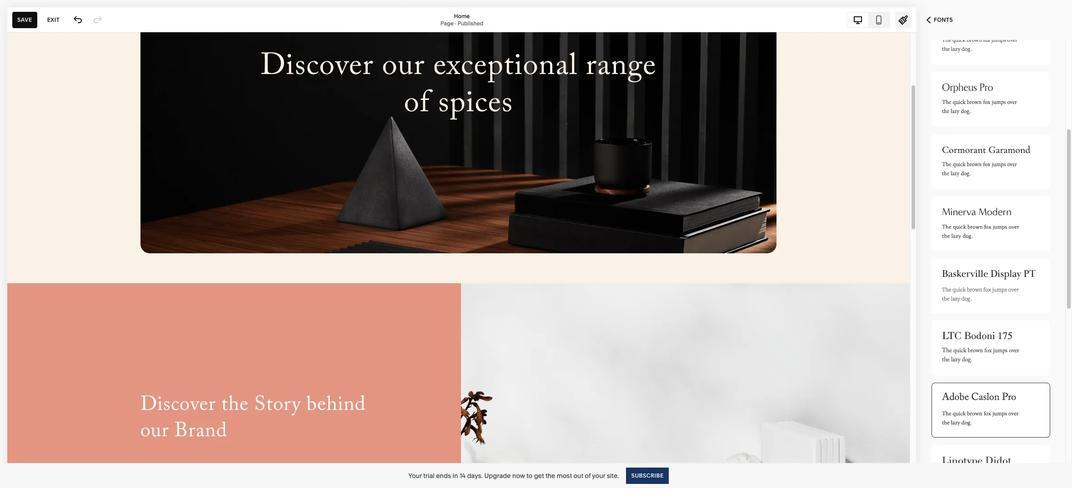Task type: locate. For each thing, give the bounding box(es) containing it.
quick down fonts
[[953, 37, 966, 44]]

the quick brown fox jumps over the lazy dog. for baskerville
[[942, 286, 1019, 302]]

the down adobe
[[942, 410, 951, 418]]

the quick brown fox jumps over the lazy dog. button
[[932, 10, 1050, 65]]

dog. up orpheus on the right top of the page
[[962, 46, 972, 53]]

lazy
[[951, 46, 960, 53], [951, 108, 960, 115], [951, 170, 960, 178], [952, 233, 961, 240], [951, 295, 960, 302], [951, 356, 961, 366], [951, 419, 960, 427]]

jumps inside "orpheus pro the quick brown fox jumps over the lazy dog."
[[992, 99, 1006, 106]]

5 the from the top
[[942, 286, 951, 293]]

ltc
[[942, 331, 962, 343]]

quick down orpheus on the right top of the page
[[953, 99, 966, 106]]

fox
[[983, 37, 990, 44], [983, 99, 990, 106], [983, 161, 990, 169], [984, 224, 992, 231], [984, 286, 991, 293], [985, 347, 992, 357], [984, 410, 991, 418]]

the inside the ltc bodoni 175 the quick brown fox jumps over the lazy dog.
[[942, 347, 952, 357]]

lazy down cormorant
[[951, 170, 960, 178]]

0 horizontal spatial pro
[[980, 80, 993, 96]]

exit
[[47, 16, 60, 23]]

quick down minerva
[[953, 224, 966, 231]]

lazy inside "orpheus pro the quick brown fox jumps over the lazy dog."
[[951, 108, 960, 115]]

in
[[453, 472, 458, 480]]

the
[[942, 37, 951, 44], [942, 99, 951, 106], [942, 161, 951, 169], [942, 224, 952, 231], [942, 286, 951, 293], [942, 347, 952, 357], [942, 410, 951, 418]]

fonts button
[[917, 10, 963, 30]]

0 vertical spatial pro
[[980, 80, 993, 96]]

7 the from the top
[[942, 410, 951, 418]]

the down adobe
[[942, 419, 950, 427]]

the down cormorant
[[942, 161, 951, 169]]

2 the quick brown fox jumps over the lazy dog. from the top
[[942, 161, 1017, 178]]

pro inside "orpheus pro the quick brown fox jumps over the lazy dog."
[[980, 80, 993, 96]]

the down the 'ltc'
[[942, 347, 952, 357]]

dog. down baskerville
[[962, 295, 972, 302]]

dog. down adobe
[[962, 419, 972, 427]]

tab list
[[848, 13, 889, 27]]

the quick brown fox jumps over the lazy dog. down minerva modern
[[942, 224, 1019, 240]]

garamond
[[989, 144, 1031, 156]]

fox inside "orpheus pro the quick brown fox jumps over the lazy dog."
[[983, 99, 990, 106]]

modern
[[979, 206, 1012, 218]]

brown inside "orpheus pro the quick brown fox jumps over the lazy dog."
[[967, 99, 982, 106]]

the quick brown fox jumps over the lazy dog. inside button
[[942, 37, 1018, 53]]

ends
[[436, 472, 451, 480]]

minerva modern
[[942, 206, 1012, 218]]

quick down the 'ltc'
[[954, 347, 967, 357]]

adobe caslon pro the quick brown fox jumps over the lazy dog.
[[942, 391, 1019, 427]]

your
[[592, 472, 605, 480]]

your
[[408, 472, 422, 480]]

175
[[998, 331, 1013, 343]]

quick down adobe
[[953, 410, 966, 418]]

pro right caslon
[[1002, 391, 1016, 407]]

1 vertical spatial pro
[[1002, 391, 1016, 407]]

get
[[534, 472, 544, 480]]

minerva
[[942, 206, 976, 218]]

site.
[[607, 472, 619, 480]]

1 the from the top
[[942, 37, 951, 44]]

the down fonts
[[942, 46, 950, 53]]

the down fonts
[[942, 37, 951, 44]]

3 the from the top
[[942, 161, 951, 169]]

bodoni
[[964, 331, 995, 343]]

quick inside "orpheus pro the quick brown fox jumps over the lazy dog."
[[953, 99, 966, 106]]

over
[[1007, 37, 1018, 44], [1007, 99, 1017, 106], [1007, 161, 1017, 169], [1009, 224, 1019, 231], [1008, 286, 1019, 293], [1009, 347, 1019, 357], [1008, 410, 1019, 418]]

upgrade
[[484, 472, 511, 480]]

lazy down fonts
[[951, 46, 960, 53]]

of
[[585, 472, 591, 480]]

the quick brown fox jumps over the lazy dog. down baskerville display pt on the right bottom of page
[[942, 286, 1019, 302]]

quick down baskerville
[[953, 286, 966, 293]]

pro
[[980, 80, 993, 96], [1002, 391, 1016, 407]]

pro right orpheus on the right top of the page
[[980, 80, 993, 96]]

4 the quick brown fox jumps over the lazy dog. from the top
[[942, 286, 1019, 302]]

dog. down bodoni at the bottom right
[[962, 356, 972, 366]]

the quick brown fox jumps over the lazy dog. down cormorant garamond on the top right of the page
[[942, 161, 1017, 178]]

1 horizontal spatial pro
[[1002, 391, 1016, 407]]

quick down cormorant
[[953, 161, 966, 169]]

the down baskerville
[[942, 286, 951, 293]]

the down minerva
[[942, 233, 950, 240]]

the down the 'ltc'
[[942, 356, 950, 366]]

jumps
[[992, 37, 1006, 44], [992, 99, 1006, 106], [992, 161, 1006, 169], [993, 224, 1007, 231], [992, 286, 1007, 293], [993, 347, 1008, 357], [993, 410, 1007, 418]]

over inside button
[[1007, 37, 1018, 44]]

1 the quick brown fox jumps over the lazy dog. from the top
[[942, 37, 1018, 53]]

6 the from the top
[[942, 347, 952, 357]]

2 the from the top
[[942, 99, 951, 106]]

the quick brown fox jumps over the lazy dog.
[[942, 37, 1018, 53], [942, 161, 1017, 178], [942, 224, 1019, 240], [942, 286, 1019, 302]]

brown inside the ltc bodoni 175 the quick brown fox jumps over the lazy dog.
[[968, 347, 983, 357]]

3 the quick brown fox jumps over the lazy dog. from the top
[[942, 224, 1019, 240]]

jumps inside the ltc bodoni 175 the quick brown fox jumps over the lazy dog.
[[993, 347, 1008, 357]]

linotype didot
[[942, 455, 1011, 468]]

save
[[17, 16, 32, 23]]

lazy down baskerville
[[951, 295, 960, 302]]

orpheus pro the quick brown fox jumps over the lazy dog.
[[942, 80, 1017, 115]]

linotype didot button
[[932, 446, 1050, 489]]

the quick brown fox jumps over the lazy dog. for cormorant
[[942, 161, 1017, 178]]

save button
[[12, 12, 37, 28]]

the
[[942, 46, 950, 53], [942, 108, 949, 115], [942, 170, 949, 178], [942, 233, 950, 240], [942, 295, 950, 302], [942, 356, 950, 366], [942, 419, 950, 427], [546, 472, 555, 480]]

the down minerva
[[942, 224, 952, 231]]

lazy down adobe
[[951, 419, 960, 427]]

page
[[440, 20, 454, 27]]

cormorant garamond
[[942, 144, 1031, 156]]

quick inside the ltc bodoni 175 the quick brown fox jumps over the lazy dog.
[[954, 347, 967, 357]]

the quick brown fox jumps over the lazy dog. down fonts
[[942, 37, 1018, 53]]

lazy down orpheus on the right top of the page
[[951, 108, 960, 115]]

lazy down the 'ltc'
[[951, 356, 961, 366]]

dog. inside the ltc bodoni 175 the quick brown fox jumps over the lazy dog.
[[962, 356, 972, 366]]

ltc bodoni 175 the quick brown fox jumps over the lazy dog.
[[942, 331, 1019, 366]]

lazy inside the ltc bodoni 175 the quick brown fox jumps over the lazy dog.
[[951, 356, 961, 366]]

exit button
[[42, 12, 65, 28]]

fonts
[[934, 16, 953, 23]]

brown
[[967, 37, 982, 44], [967, 99, 982, 106], [967, 161, 982, 169], [968, 224, 983, 231], [967, 286, 982, 293], [968, 347, 983, 357], [967, 410, 982, 418]]

fox inside the ltc bodoni 175 the quick brown fox jumps over the lazy dog.
[[985, 347, 992, 357]]

dog. down orpheus on the right top of the page
[[961, 108, 971, 115]]

dog.
[[962, 46, 972, 53], [961, 108, 971, 115], [961, 170, 971, 178], [963, 233, 973, 240], [962, 295, 972, 302], [962, 356, 972, 366], [962, 419, 972, 427]]

the down orpheus on the right top of the page
[[942, 108, 949, 115]]

quick
[[953, 37, 966, 44], [953, 99, 966, 106], [953, 161, 966, 169], [953, 224, 966, 231], [953, 286, 966, 293], [954, 347, 967, 357], [953, 410, 966, 418]]

the down orpheus on the right top of the page
[[942, 99, 951, 106]]

subscribe
[[631, 473, 664, 479]]

trial
[[423, 472, 435, 480]]

caslon
[[972, 391, 1000, 407]]

brown inside adobe caslon pro the quick brown fox jumps over the lazy dog.
[[967, 410, 982, 418]]

14
[[460, 472, 466, 480]]

the right get
[[546, 472, 555, 480]]

baskerville display pt
[[942, 268, 1036, 281]]

lazy inside adobe caslon pro the quick brown fox jumps over the lazy dog.
[[951, 419, 960, 427]]

baskerville
[[942, 268, 988, 281]]

the inside adobe caslon pro the quick brown fox jumps over the lazy dog.
[[942, 410, 951, 418]]



Task type: vqa. For each thing, say whether or not it's contained in the screenshot.
Orpheus Pro The quick brown fox jumps over the lazy dog. at the right of the page
yes



Task type: describe. For each thing, give the bounding box(es) containing it.
over inside the ltc bodoni 175 the quick brown fox jumps over the lazy dog.
[[1009, 347, 1019, 357]]

over inside "orpheus pro the quick brown fox jumps over the lazy dog."
[[1007, 99, 1017, 106]]

orpheus
[[942, 80, 977, 96]]

the down cormorant
[[942, 170, 949, 178]]

cormorant
[[942, 144, 986, 156]]

linotype
[[942, 455, 983, 468]]

home
[[454, 13, 470, 19]]

published
[[458, 20, 483, 27]]

quick inside button
[[953, 37, 966, 44]]

pt
[[1024, 268, 1036, 281]]

brown inside button
[[967, 37, 982, 44]]

dog. inside button
[[962, 46, 972, 53]]

the inside button
[[942, 37, 951, 44]]

·
[[455, 20, 456, 27]]

dog. down cormorant
[[961, 170, 971, 178]]

the inside "orpheus pro the quick brown fox jumps over the lazy dog."
[[942, 99, 951, 106]]

out
[[574, 472, 583, 480]]

home page · published
[[440, 13, 483, 27]]

dog. inside adobe caslon pro the quick brown fox jumps over the lazy dog.
[[962, 419, 972, 427]]

pro inside adobe caslon pro the quick brown fox jumps over the lazy dog.
[[1002, 391, 1016, 407]]

days.
[[467, 472, 483, 480]]

the inside button
[[942, 46, 950, 53]]

jumps inside button
[[992, 37, 1006, 44]]

the down baskerville
[[942, 295, 950, 302]]

subscribe button
[[626, 468, 669, 484]]

fox inside adobe caslon pro the quick brown fox jumps over the lazy dog.
[[984, 410, 991, 418]]

4 the from the top
[[942, 224, 952, 231]]

dog. inside "orpheus pro the quick brown fox jumps over the lazy dog."
[[961, 108, 971, 115]]

lazy inside button
[[951, 46, 960, 53]]

fox inside button
[[983, 37, 990, 44]]

lazy down minerva
[[952, 233, 961, 240]]

jumps inside adobe caslon pro the quick brown fox jumps over the lazy dog.
[[993, 410, 1007, 418]]

the inside the ltc bodoni 175 the quick brown fox jumps over the lazy dog.
[[942, 356, 950, 366]]

adobe
[[942, 391, 969, 407]]

to
[[527, 472, 533, 480]]

the quick brown fox jumps over the lazy dog. for minerva
[[942, 224, 1019, 240]]

most
[[557, 472, 572, 480]]

your trial ends in 14 days. upgrade now to get the most out of your site.
[[408, 472, 619, 480]]

over inside adobe caslon pro the quick brown fox jumps over the lazy dog.
[[1008, 410, 1019, 418]]

the inside adobe caslon pro the quick brown fox jumps over the lazy dog.
[[942, 419, 950, 427]]

the inside "orpheus pro the quick brown fox jumps over the lazy dog."
[[942, 108, 949, 115]]

dog. down minerva
[[963, 233, 973, 240]]

didot
[[985, 455, 1011, 468]]

now
[[512, 472, 525, 480]]

display
[[991, 268, 1021, 281]]

quick inside adobe caslon pro the quick brown fox jumps over the lazy dog.
[[953, 410, 966, 418]]



